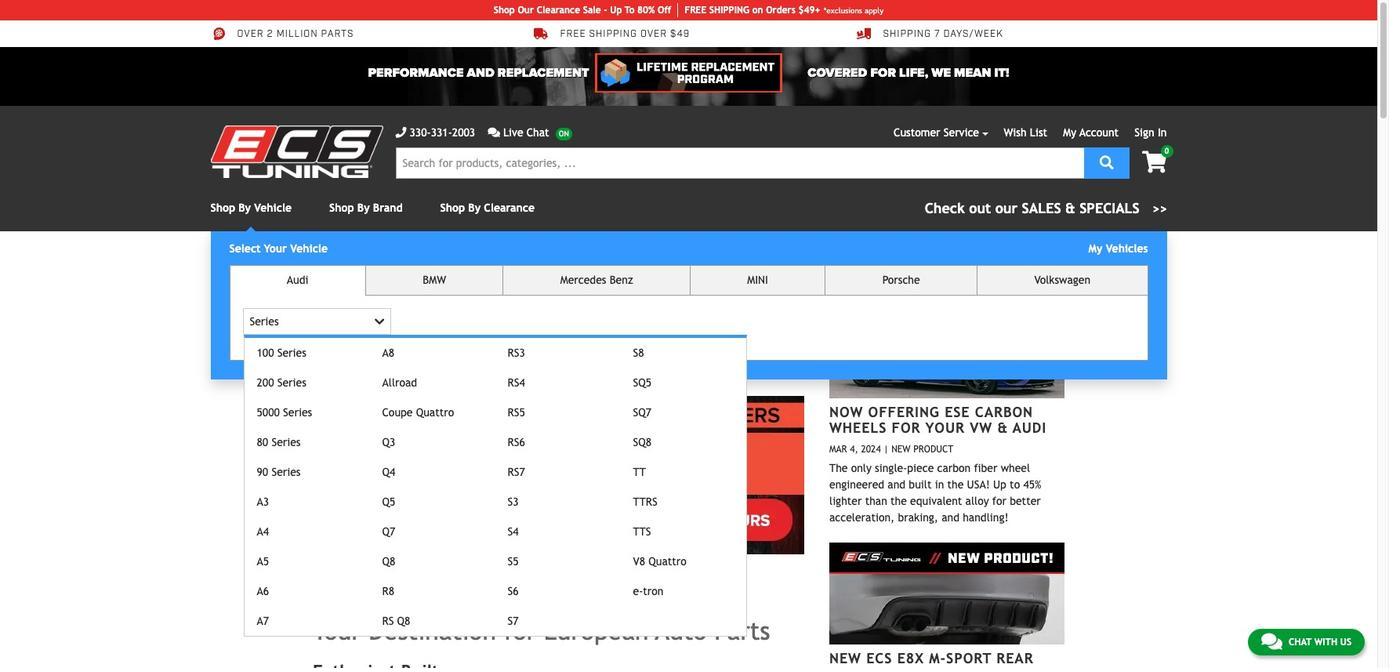 Task type: describe. For each thing, give the bounding box(es) containing it.
customer service button
[[894, 125, 989, 141]]

new inside mar 4, 2024 | new product the only single-piece carbon fiber wheel engineered and built in the usa! up to 45% lighter than the equivalent alloy for better acceleration, braking, and handling!
[[892, 444, 911, 455]]

rear
[[997, 650, 1034, 667]]

s8
[[633, 347, 644, 359]]

sign in
[[1135, 126, 1167, 139]]

vehicle for shop by vehicle
[[254, 202, 292, 214]]

shop by clearance link
[[440, 202, 535, 214]]

quattro for v8 quattro
[[649, 555, 687, 568]]

performance
[[368, 65, 464, 81]]

mar
[[830, 444, 848, 455]]

s7
[[508, 615, 519, 627]]

in
[[935, 479, 945, 491]]

customer service
[[894, 126, 980, 139]]

2024
[[862, 444, 881, 455]]

wish list link
[[1004, 126, 1048, 139]]

tron
[[643, 585, 664, 598]]

my vehicles
[[1089, 242, 1149, 255]]

product
[[914, 444, 954, 455]]

mercedes
[[561, 274, 607, 286]]

0 vertical spatial &
[[1066, 200, 1076, 216]]

2
[[267, 28, 274, 40]]

by for brand
[[358, 202, 370, 214]]

100
[[257, 347, 274, 359]]

orders
[[766, 5, 796, 16]]

mar 4, 2024 | new product the only single-piece carbon fiber wheel engineered and built in the usa! up to 45% lighter than the equivalent alloy for better acceleration, braking, and handling!
[[830, 444, 1042, 524]]

your inside the now offering ese carbon wheels for your vw & audi
[[926, 420, 965, 436]]

search image
[[1100, 155, 1114, 169]]

account
[[1080, 126, 1119, 139]]

v8 quattro
[[633, 555, 687, 568]]

ttrs
[[633, 496, 658, 508]]

now offering ese carbon wheels for your vw & audi image
[[830, 296, 1065, 398]]

sales & specials link
[[925, 198, 1167, 219]]

tab list containing audi
[[229, 265, 1149, 637]]

offering
[[869, 404, 940, 420]]

q4
[[382, 466, 396, 478]]

replacement
[[498, 65, 589, 81]]

rs6
[[508, 436, 525, 449]]

0 vertical spatial ecs
[[906, 269, 937, 289]]

free ship ping on orders $49+ *exclusions apply
[[685, 5, 884, 16]]

rs5
[[508, 406, 525, 419]]

80
[[257, 436, 268, 449]]

to
[[1010, 479, 1021, 491]]

than
[[866, 495, 888, 508]]

ecs news
[[906, 269, 989, 289]]

0 horizontal spatial the
[[891, 495, 907, 508]]

a6
[[257, 585, 269, 598]]

$49+
[[799, 5, 821, 16]]

for inside mar 4, 2024 | new product the only single-piece carbon fiber wheel engineered and built in the usa! up to 45% lighter than the equivalent alloy for better acceleration, braking, and handling!
[[993, 495, 1007, 508]]

s5
[[508, 555, 519, 568]]

wish list
[[1004, 126, 1048, 139]]

rs3
[[508, 347, 525, 359]]

7
[[935, 28, 941, 40]]

sq8
[[633, 436, 652, 449]]

ship
[[710, 5, 729, 16]]

1 vertical spatial and
[[942, 512, 960, 524]]

rs4
[[508, 376, 525, 389]]

comments image for live
[[488, 127, 500, 138]]

80%
[[638, 5, 655, 16]]

new ecs e8x m-sport rear diffusers image
[[830, 543, 1065, 645]]

coupe
[[382, 406, 413, 419]]

80 series
[[257, 436, 301, 449]]

carbon
[[938, 462, 971, 475]]

now
[[830, 404, 864, 420]]

covered for life, we mean it!
[[808, 65, 1010, 81]]

our
[[518, 5, 534, 16]]

series for 5000 series
[[283, 406, 312, 419]]

5000 series
[[257, 406, 312, 419]]

clearance for our
[[537, 5, 581, 16]]

shop by clearance
[[440, 202, 535, 214]]

built
[[909, 479, 932, 491]]

single-
[[875, 462, 908, 475]]

equivalent
[[911, 495, 963, 508]]

free shipping over $49 link
[[534, 27, 690, 41]]

series for 80 series
[[272, 436, 301, 449]]

performance and replacement
[[368, 65, 589, 81]]

shop for shop by vehicle
[[211, 202, 235, 214]]

braking,
[[898, 512, 939, 524]]

comments image for chat
[[1262, 632, 1283, 651]]

0 vertical spatial up
[[610, 5, 622, 16]]

new inside new ecs e8x m-sport rear diffusers
[[830, 650, 862, 667]]

2 vertical spatial your
[[313, 616, 361, 645]]

wheels
[[830, 420, 887, 436]]

for
[[871, 65, 897, 81]]

sign in link
[[1135, 126, 1167, 139]]

v8
[[633, 555, 646, 568]]

q3
[[382, 436, 396, 449]]

over 2 million parts link
[[211, 27, 354, 41]]

piece
[[908, 462, 934, 475]]

clearance for by
[[484, 202, 535, 214]]

mini
[[748, 274, 769, 286]]

r8
[[382, 585, 395, 598]]

better
[[1010, 495, 1041, 508]]

view
[[1022, 276, 1043, 285]]

and
[[467, 65, 495, 81]]

1 vertical spatial for
[[504, 616, 536, 645]]

my account
[[1064, 126, 1119, 139]]

audi inside tab list
[[287, 274, 309, 286]]

free
[[685, 5, 707, 16]]

rs7
[[508, 466, 525, 478]]

$49
[[671, 28, 690, 40]]

e-tron
[[633, 585, 664, 598]]

q5
[[382, 496, 396, 508]]



Task type: locate. For each thing, give the bounding box(es) containing it.
1 vertical spatial chat
[[1289, 637, 1312, 648]]

series right 200
[[277, 376, 307, 389]]

•
[[508, 571, 523, 603]]

free
[[560, 28, 586, 40]]

m-
[[930, 650, 947, 667]]

chat inside 'link'
[[527, 126, 550, 139]]

select your vehicle
[[229, 242, 328, 255]]

for up handling!
[[993, 495, 1007, 508]]

your left rs at the bottom
[[313, 616, 361, 645]]

|
[[884, 444, 889, 455]]

only
[[851, 462, 872, 475]]

quattro right coupe
[[416, 406, 454, 419]]

live chat link
[[488, 125, 572, 141]]

0 horizontal spatial new
[[830, 650, 862, 667]]

series right 5000
[[283, 406, 312, 419]]

a5
[[257, 555, 269, 568]]

s4
[[508, 525, 519, 538]]

ecs left news
[[906, 269, 937, 289]]

1 horizontal spatial audi
[[1013, 420, 1047, 436]]

to
[[625, 5, 635, 16]]

tt
[[633, 466, 646, 478]]

vw
[[970, 420, 993, 436]]

1 vertical spatial comments image
[[1262, 632, 1283, 651]]

sq5
[[633, 376, 652, 389]]

the
[[948, 479, 964, 491], [891, 495, 907, 508]]

european
[[544, 616, 649, 645]]

series up 100
[[250, 315, 279, 328]]

0 vertical spatial q8
[[382, 555, 396, 568]]

we
[[932, 65, 951, 81]]

q8 down q7
[[382, 555, 396, 568]]

covered
[[808, 65, 868, 81]]

0 horizontal spatial q8
[[382, 555, 396, 568]]

2 by from the left
[[358, 202, 370, 214]]

shipping
[[884, 28, 932, 40]]

shopping cart image
[[1143, 151, 1167, 173]]

by left brand
[[358, 202, 370, 214]]

apply
[[865, 6, 884, 15]]

new ecs e8x m-sport rear diffusers
[[830, 650, 1034, 668]]

chat right live
[[527, 126, 550, 139]]

1 vertical spatial ecs
[[867, 650, 893, 667]]

0 horizontal spatial by
[[239, 202, 251, 214]]

new left e8x
[[830, 650, 862, 667]]

shipping 7 days/week
[[884, 28, 1004, 40]]

comments image inside chat with us link
[[1262, 632, 1283, 651]]

& right vw
[[998, 420, 1009, 436]]

brand
[[373, 202, 403, 214]]

sales
[[1022, 200, 1062, 216]]

over
[[641, 28, 668, 40]]

wish
[[1004, 126, 1027, 139]]

shop our clearance sale - up to 80% off
[[494, 5, 672, 16]]

0 vertical spatial vehicle
[[254, 202, 292, 214]]

1 horizontal spatial q8
[[397, 615, 411, 627]]

shop for shop by clearance
[[440, 202, 465, 214]]

lifetime replacement program banner image
[[596, 53, 782, 93]]

1 vertical spatial clearance
[[484, 202, 535, 214]]

200
[[257, 376, 274, 389]]

up inside mar 4, 2024 | new product the only single-piece carbon fiber wheel engineered and built in the usa! up to 45% lighter than the equivalent alloy for better acceleration, braking, and handling!
[[994, 479, 1007, 491]]

1 vertical spatial quattro
[[649, 555, 687, 568]]

quattro
[[416, 406, 454, 419], [649, 555, 687, 568]]

a7
[[257, 615, 269, 627]]

2 horizontal spatial your
[[926, 420, 965, 436]]

over 2 million parts
[[237, 28, 354, 40]]

1 horizontal spatial and
[[942, 512, 960, 524]]

vehicle
[[254, 202, 292, 214], [290, 242, 328, 255]]

in
[[1158, 126, 1167, 139]]

0
[[1165, 147, 1170, 155]]

0 vertical spatial clearance
[[537, 5, 581, 16]]

1 horizontal spatial comments image
[[1262, 632, 1283, 651]]

1 horizontal spatial quattro
[[649, 555, 687, 568]]

new
[[892, 444, 911, 455], [830, 650, 862, 667]]

comments image left chat with us
[[1262, 632, 1283, 651]]

sport
[[947, 650, 992, 667]]

comments image inside live chat 'link'
[[488, 127, 500, 138]]

0 horizontal spatial chat
[[527, 126, 550, 139]]

sq7
[[633, 406, 652, 419]]

90 series
[[257, 466, 301, 478]]

benz
[[610, 274, 633, 286]]

sign
[[1135, 126, 1155, 139]]

vehicle right select
[[290, 242, 328, 255]]

shop by brand link
[[329, 202, 403, 214]]

quattro for coupe quattro
[[416, 406, 454, 419]]

0 vertical spatial new
[[892, 444, 911, 455]]

audi inside the now offering ese carbon wheels for your vw & audi
[[1013, 420, 1047, 436]]

1 horizontal spatial clearance
[[537, 5, 581, 16]]

0 vertical spatial audi
[[287, 274, 309, 286]]

vehicle up select your vehicle
[[254, 202, 292, 214]]

series for 100 series
[[277, 347, 307, 359]]

3 by from the left
[[469, 202, 481, 214]]

0 horizontal spatial ecs
[[867, 650, 893, 667]]

0 horizontal spatial quattro
[[416, 406, 454, 419]]

1 vertical spatial vehicle
[[290, 242, 328, 255]]

1 horizontal spatial your
[[313, 616, 361, 645]]

1 horizontal spatial up
[[994, 479, 1007, 491]]

1 horizontal spatial new
[[892, 444, 911, 455]]

0 vertical spatial my
[[1064, 126, 1077, 139]]

1 vertical spatial your
[[926, 420, 965, 436]]

clearance
[[537, 5, 581, 16], [484, 202, 535, 214]]

the right in
[[948, 479, 964, 491]]

shop left brand
[[329, 202, 354, 214]]

it!
[[995, 65, 1010, 81]]

0 vertical spatial comments image
[[488, 127, 500, 138]]

quattro right v8
[[649, 555, 687, 568]]

comments image
[[488, 127, 500, 138], [1262, 632, 1283, 651]]

-
[[604, 5, 608, 16]]

ping
[[729, 5, 750, 16]]

audi down select your vehicle
[[287, 274, 309, 286]]

by for vehicle
[[239, 202, 251, 214]]

audi up wheel on the right bottom
[[1013, 420, 1047, 436]]

0 horizontal spatial for
[[504, 616, 536, 645]]

1 horizontal spatial for
[[993, 495, 1007, 508]]

with
[[1315, 637, 1338, 648]]

new right |
[[892, 444, 911, 455]]

your right select
[[264, 242, 287, 255]]

330-331-2003
[[410, 126, 475, 139]]

1 horizontal spatial &
[[1066, 200, 1076, 216]]

my account link
[[1064, 126, 1119, 139]]

by down 2003 on the left top of page
[[469, 202, 481, 214]]

fiber
[[974, 462, 998, 475]]

330-331-2003 link
[[396, 125, 475, 141]]

0 horizontal spatial clearance
[[484, 202, 535, 214]]

handling!
[[963, 512, 1009, 524]]

s6
[[508, 585, 519, 598]]

shop by vehicle
[[211, 202, 292, 214]]

0 horizontal spatial and
[[888, 479, 906, 491]]

clearance down live
[[484, 202, 535, 214]]

*exclusions
[[824, 6, 863, 15]]

tab list
[[229, 265, 1149, 637]]

0 vertical spatial the
[[948, 479, 964, 491]]

0 horizontal spatial audi
[[287, 274, 309, 286]]

view all
[[1022, 276, 1058, 285]]

ese
[[945, 404, 971, 420]]

engineered
[[830, 479, 885, 491]]

5000
[[257, 406, 280, 419]]

shop by brand
[[329, 202, 403, 214]]

now offering ese carbon wheels for your vw & audi
[[830, 404, 1047, 436]]

1 vertical spatial q8
[[397, 615, 411, 627]]

shop right brand
[[440, 202, 465, 214]]

ecs tuning image
[[211, 125, 383, 178]]

1 vertical spatial the
[[891, 495, 907, 508]]

my left vehicles
[[1089, 242, 1103, 255]]

acceleration,
[[830, 512, 895, 524]]

0 horizontal spatial &
[[998, 420, 1009, 436]]

my for my account
[[1064, 126, 1077, 139]]

1 horizontal spatial ecs
[[906, 269, 937, 289]]

1 horizontal spatial the
[[948, 479, 964, 491]]

1 horizontal spatial my
[[1089, 242, 1103, 255]]

for down s6
[[504, 616, 536, 645]]

phone image
[[396, 127, 407, 138]]

0 vertical spatial for
[[993, 495, 1007, 508]]

up right -
[[610, 5, 622, 16]]

series for 90 series
[[272, 466, 301, 478]]

customer
[[894, 126, 941, 139]]

shop up select
[[211, 202, 235, 214]]

1 horizontal spatial chat
[[1289, 637, 1312, 648]]

shop for shop by brand
[[329, 202, 354, 214]]

vehicle for select your vehicle
[[290, 242, 328, 255]]

1 vertical spatial audi
[[1013, 420, 1047, 436]]

1 horizontal spatial by
[[358, 202, 370, 214]]

clearance up free
[[537, 5, 581, 16]]

the right "than"
[[891, 495, 907, 508]]

by for clearance
[[469, 202, 481, 214]]

days/week
[[944, 28, 1004, 40]]

chat with us link
[[1249, 629, 1366, 656]]

0 vertical spatial quattro
[[416, 406, 454, 419]]

comments image left live
[[488, 127, 500, 138]]

series right 100
[[277, 347, 307, 359]]

by up select
[[239, 202, 251, 214]]

chat left with
[[1289, 637, 1312, 648]]

ecs inside new ecs e8x m-sport rear diffusers
[[867, 650, 893, 667]]

generic - ecs enthusiast bundles image
[[313, 269, 805, 555]]

chat with us
[[1289, 637, 1352, 648]]

s3
[[508, 496, 519, 508]]

wheel
[[1001, 462, 1031, 475]]

0 vertical spatial chat
[[527, 126, 550, 139]]

live
[[504, 126, 524, 139]]

your destination for european auto parts
[[313, 616, 771, 645]]

my for my vehicles
[[1089, 242, 1103, 255]]

1 vertical spatial up
[[994, 479, 1007, 491]]

2003
[[452, 126, 475, 139]]

Search text field
[[396, 147, 1084, 179]]

and down single-
[[888, 479, 906, 491]]

1 vertical spatial my
[[1089, 242, 1103, 255]]

bmw
[[423, 274, 446, 286]]

0 vertical spatial and
[[888, 479, 906, 491]]

a3
[[257, 496, 269, 508]]

& inside the now offering ese carbon wheels for your vw & audi
[[998, 420, 1009, 436]]

up left to
[[994, 479, 1007, 491]]

shop for shop our clearance sale - up to 80% off
[[494, 5, 515, 16]]

your up product
[[926, 420, 965, 436]]

0 vertical spatial your
[[264, 242, 287, 255]]

& right sales
[[1066, 200, 1076, 216]]

select
[[229, 242, 261, 255]]

series right 90 at the bottom of page
[[272, 466, 301, 478]]

200 series
[[257, 376, 307, 389]]

audi
[[287, 274, 309, 286], [1013, 420, 1047, 436]]

shop left our
[[494, 5, 515, 16]]

series
[[250, 315, 279, 328], [277, 347, 307, 359], [277, 376, 307, 389], [283, 406, 312, 419], [272, 436, 301, 449], [272, 466, 301, 478]]

1 vertical spatial new
[[830, 650, 862, 667]]

0 horizontal spatial comments image
[[488, 127, 500, 138]]

series for 200 series
[[277, 376, 307, 389]]

series right 80
[[272, 436, 301, 449]]

ecs left e8x
[[867, 650, 893, 667]]

and down equivalent
[[942, 512, 960, 524]]

tts
[[633, 525, 651, 538]]

1 by from the left
[[239, 202, 251, 214]]

q8 right rs at the bottom
[[397, 615, 411, 627]]

my left 'account'
[[1064, 126, 1077, 139]]

1 vertical spatial &
[[998, 420, 1009, 436]]

lighter
[[830, 495, 862, 508]]

0 link
[[1130, 145, 1174, 175]]

your
[[264, 242, 287, 255], [926, 420, 965, 436], [313, 616, 361, 645]]

q7
[[382, 525, 396, 538]]

0 horizontal spatial your
[[264, 242, 287, 255]]

2 horizontal spatial by
[[469, 202, 481, 214]]

0 horizontal spatial up
[[610, 5, 622, 16]]

0 horizontal spatial my
[[1064, 126, 1077, 139]]



Task type: vqa. For each thing, say whether or not it's contained in the screenshot.
MILLION
yes



